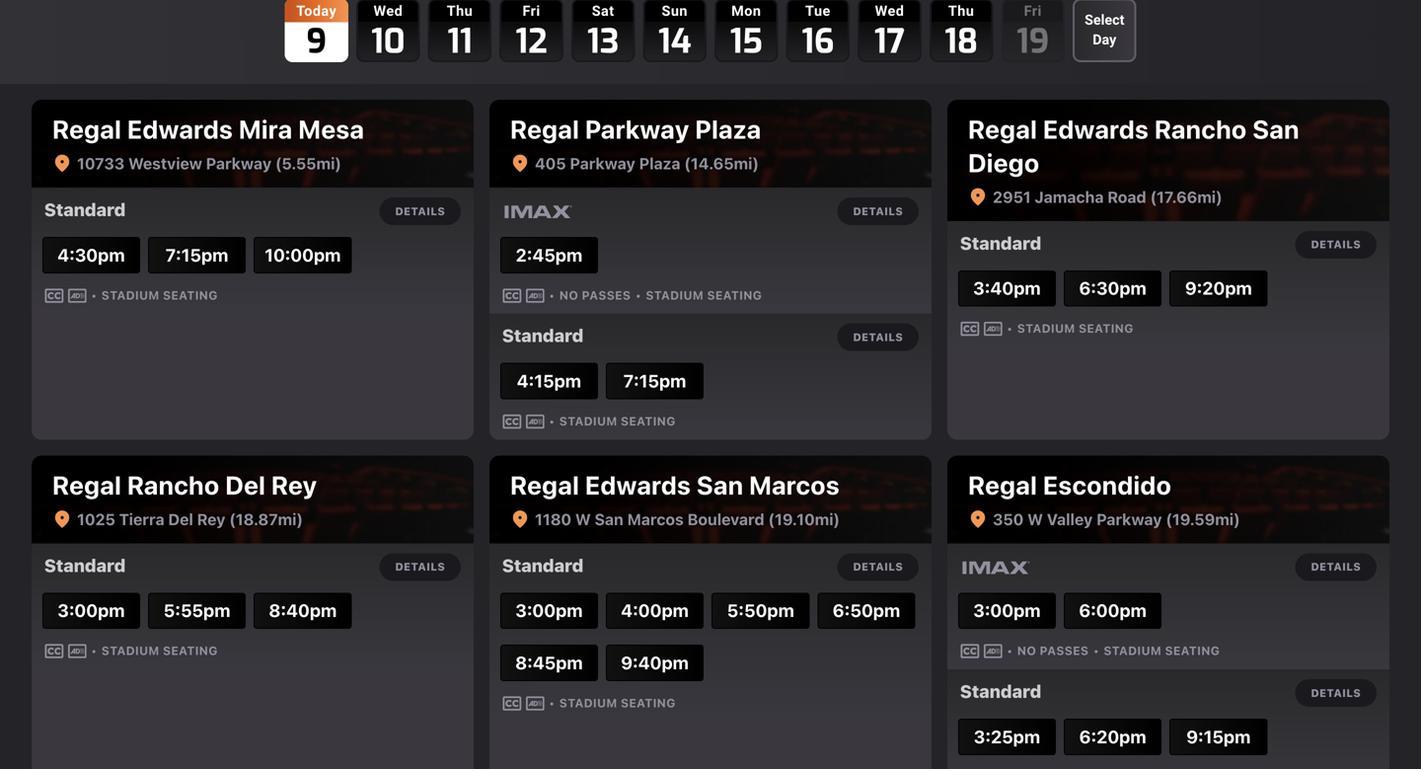 Task type: locate. For each thing, give the bounding box(es) containing it.
1 vertical spatial rancho
[[127, 470, 220, 500]]

0 vertical spatial 7:15pm button
[[148, 237, 246, 273]]

fri inside fri 12
[[523, 3, 541, 19]]

parkway up 405 parkway plaza (14.65mi) link
[[585, 114, 690, 144]]

11
[[447, 19, 472, 64]]

2 vertical spatial san
[[595, 510, 624, 528]]

fri 19
[[1017, 3, 1050, 64]]

details
[[395, 205, 445, 218], [853, 205, 904, 218], [1311, 238, 1362, 251], [853, 331, 904, 344], [395, 560, 445, 573], [853, 560, 904, 573], [1311, 560, 1362, 573], [1311, 686, 1362, 699]]

fri inside "fri 19"
[[1024, 3, 1042, 19]]

1 horizontal spatial fri
[[1024, 3, 1042, 19]]

(5.55mi)
[[275, 154, 342, 173]]

marcos down regal edwards san marcos link
[[628, 510, 684, 528]]

1180 w san marcos boulevard (19.10mi) link
[[535, 508, 840, 530]]

regal
[[52, 114, 122, 144], [510, 114, 580, 144], [969, 114, 1038, 144], [52, 470, 122, 500], [510, 470, 580, 500], [969, 470, 1038, 500]]

no up 3:25pm
[[1018, 644, 1037, 658]]

0 vertical spatial rancho
[[1155, 114, 1247, 144]]

passes down 2:45pm button
[[582, 288, 631, 302]]

2 horizontal spatial 3:00pm button
[[958, 593, 1056, 629]]

standard up '3:40pm'
[[960, 232, 1042, 254]]

0 horizontal spatial rancho
[[127, 470, 220, 500]]

0 vertical spatial no passes
[[560, 288, 631, 302]]

0 horizontal spatial fri
[[523, 3, 541, 19]]

plaza up (14.65mi)
[[695, 114, 762, 144]]

mon
[[732, 3, 762, 19]]

wed
[[374, 3, 403, 19], [875, 3, 905, 19]]

8:45pm
[[515, 652, 583, 673]]

3:00pm button down 350
[[958, 593, 1056, 629]]

rancho up (17.66mi)
[[1155, 114, 1247, 144]]

0 horizontal spatial plaza
[[639, 154, 681, 173]]

0 vertical spatial no
[[560, 288, 579, 302]]

fri for 19
[[1024, 3, 1042, 19]]

road
[[1108, 187, 1147, 206]]

w inside regal edwards san marcos location_on 1180 w san marcos boulevard (19.10mi)
[[576, 510, 591, 528]]

edwards inside regal edwards rancho san diego location_on 2951 jamacha road (17.66mi)
[[1043, 114, 1149, 144]]

w inside regal escondido location_on 350 w valley parkway (19.59mi)
[[1028, 510, 1044, 528]]

location_on left 350
[[969, 507, 988, 531]]

7:15pm button
[[148, 237, 246, 273], [606, 363, 704, 399]]

stadium
[[101, 288, 160, 302], [646, 288, 704, 302], [1018, 322, 1076, 335], [560, 414, 618, 428], [101, 644, 160, 658], [1104, 644, 1162, 658], [560, 696, 618, 710]]

regal inside the regal parkway plaza location_on 405 parkway plaza (14.65mi)
[[510, 114, 580, 144]]

thu for 18
[[949, 3, 975, 19]]

thu up 11
[[447, 3, 473, 19]]

regal up 1180
[[510, 470, 580, 500]]

0 horizontal spatial passes
[[582, 288, 631, 302]]

w right 350
[[1028, 510, 1044, 528]]

7:15pm for 4:30pm
[[166, 244, 228, 265]]

location_on left 2951 at right
[[969, 185, 988, 209]]

0 horizontal spatial 7:15pm
[[166, 244, 228, 265]]

location_on inside regal edwards san marcos location_on 1180 w san marcos boulevard (19.10mi)
[[510, 507, 530, 531]]

sun
[[662, 3, 688, 19]]

1 vertical spatial 7:15pm
[[624, 370, 687, 391]]

stadium seating for "3:00pm" button corresponding to edwards
[[560, 696, 676, 710]]

2 horizontal spatial edwards
[[1043, 114, 1149, 144]]

9
[[306, 19, 327, 64]]

1 horizontal spatial no
[[1018, 644, 1037, 658]]

regal inside regal rancho del rey location_on 1025 tierra del rey (18.87mi)
[[52, 470, 122, 500]]

3:00pm up 8:45pm
[[516, 600, 583, 621]]

rancho
[[1155, 114, 1247, 144], [127, 470, 220, 500]]

3:00pm button up 8:45pm
[[500, 593, 598, 629]]

1 wed from the left
[[374, 3, 403, 19]]

fri up 19 in the top of the page
[[1024, 3, 1042, 19]]

1 fri from the left
[[523, 3, 541, 19]]

standard up 4:30pm
[[44, 199, 126, 220]]

plaza down 'regal parkway plaza' link
[[639, 154, 681, 173]]

1 horizontal spatial rancho
[[1155, 114, 1247, 144]]

location_on left 10733
[[52, 152, 72, 175]]

fri up 12
[[523, 3, 541, 19]]

marcos up "(19.10mi)"
[[750, 470, 840, 500]]

0 vertical spatial san
[[1253, 114, 1300, 144]]

wed up 10
[[374, 3, 403, 19]]

9:15pm
[[1187, 726, 1251, 747]]

parkway down escondido
[[1097, 510, 1163, 528]]

regal edwards san marcos link
[[510, 468, 840, 508]]

1 horizontal spatial passes
[[1040, 644, 1089, 658]]

regal up 1025
[[52, 470, 122, 500]]

edwards up 1180 w san marcos boulevard (19.10mi) link
[[585, 470, 691, 500]]

0 vertical spatial plaza
[[695, 114, 762, 144]]

405 parkway plaza (14.65mi) link
[[535, 153, 759, 175]]

0 horizontal spatial thu
[[447, 3, 473, 19]]

del down regal rancho del rey link
[[168, 510, 193, 528]]

1 thu from the left
[[447, 3, 473, 19]]

regal up diego
[[969, 114, 1038, 144]]

10:00pm
[[265, 244, 341, 265]]

3 3:00pm button from the left
[[958, 593, 1056, 629]]

1 vertical spatial passes
[[1040, 644, 1089, 658]]

3:00pm button for edwards
[[500, 593, 598, 629]]

no passes for escondido
[[1018, 644, 1089, 658]]

thu inside the "thu 18"
[[949, 3, 975, 19]]

1 horizontal spatial 3:00pm button
[[500, 593, 598, 629]]

san
[[1253, 114, 1300, 144], [697, 470, 744, 500], [595, 510, 624, 528]]

1 horizontal spatial wed
[[875, 3, 905, 19]]

wed inside wed 17
[[875, 3, 905, 19]]

no passes down 6:00pm button
[[1018, 644, 1089, 658]]

405
[[535, 154, 566, 173]]

1 vertical spatial marcos
[[628, 510, 684, 528]]

14
[[658, 19, 692, 64]]

plaza
[[695, 114, 762, 144], [639, 154, 681, 173]]

regal for regal edwards rancho san diego
[[969, 114, 1038, 144]]

0 horizontal spatial w
[[576, 510, 591, 528]]

w
[[576, 510, 591, 528], [1028, 510, 1044, 528]]

7:15pm
[[166, 244, 228, 265], [624, 370, 687, 391]]

1 3:00pm from the left
[[57, 600, 125, 621]]

edwards inside regal edwards san marcos location_on 1180 w san marcos boulevard (19.10mi)
[[585, 470, 691, 500]]

3:00pm down 350
[[974, 600, 1041, 621]]

0 horizontal spatial 3:00pm button
[[42, 593, 140, 629]]

parkway down 'regal parkway plaza' link
[[570, 154, 636, 173]]

wed inside wed 10
[[374, 3, 403, 19]]

rancho inside regal edwards rancho san diego location_on 2951 jamacha road (17.66mi)
[[1155, 114, 1247, 144]]

no down 2:45pm button
[[560, 288, 579, 302]]

0 vertical spatial passes
[[582, 288, 631, 302]]

rey up (18.87mi)
[[271, 470, 317, 500]]

edwards
[[127, 114, 233, 144], [1043, 114, 1149, 144], [585, 470, 691, 500]]

fri
[[523, 3, 541, 19], [1024, 3, 1042, 19]]

regal for regal escondido
[[969, 470, 1038, 500]]

1 horizontal spatial 7:15pm
[[624, 370, 687, 391]]

location_on left 405
[[510, 152, 530, 175]]

10733
[[77, 154, 125, 173]]

(19.59mi)
[[1166, 510, 1241, 528]]

3 3:00pm from the left
[[974, 600, 1041, 621]]

edwards up westview
[[127, 114, 233, 144]]

standard for regal edwards mira mesa
[[44, 199, 126, 220]]

0 horizontal spatial no
[[560, 288, 579, 302]]

rancho up 1025 tierra del rey (18.87mi) link
[[127, 470, 220, 500]]

standard down 1180
[[502, 555, 584, 576]]

1 3:00pm button from the left
[[42, 593, 140, 629]]

fri for 12
[[523, 3, 541, 19]]

(14.65mi)
[[685, 154, 759, 173]]

0 horizontal spatial edwards
[[127, 114, 233, 144]]

location_on left 1025
[[52, 507, 72, 531]]

6:20pm button
[[1064, 719, 1162, 755]]

regal for regal edwards san marcos
[[510, 470, 580, 500]]

no
[[560, 288, 579, 302], [1018, 644, 1037, 658]]

0 vertical spatial 7:15pm
[[166, 244, 228, 265]]

0 horizontal spatial no passes
[[560, 288, 631, 302]]

no passes down 2:45pm button
[[560, 288, 631, 302]]

350 w valley parkway (19.59mi) link
[[993, 508, 1241, 530]]

parkway down regal edwards mira mesa link
[[206, 154, 272, 173]]

passes down 6:00pm button
[[1040, 644, 1089, 658]]

6:50pm button
[[818, 593, 916, 629]]

0 vertical spatial del
[[225, 470, 266, 500]]

1 horizontal spatial san
[[697, 470, 744, 500]]

no passes
[[560, 288, 631, 302], [1018, 644, 1089, 658]]

regal edwards mira mesa link
[[52, 113, 365, 153]]

2 thu from the left
[[949, 3, 975, 19]]

4:00pm button
[[606, 593, 704, 629]]

1 vertical spatial no
[[1018, 644, 1037, 658]]

regal inside regal edwards rancho san diego location_on 2951 jamacha road (17.66mi)
[[969, 114, 1038, 144]]

location_on
[[52, 152, 72, 175], [510, 152, 530, 175], [969, 185, 988, 209], [52, 507, 72, 531], [510, 507, 530, 531], [969, 507, 988, 531]]

location_on inside regal rancho del rey location_on 1025 tierra del rey (18.87mi)
[[52, 507, 72, 531]]

stadium seating
[[101, 288, 218, 302], [646, 288, 762, 302], [1018, 322, 1134, 335], [560, 414, 676, 428], [101, 644, 218, 658], [1104, 644, 1220, 658], [560, 696, 676, 710]]

1 horizontal spatial 3:00pm
[[516, 600, 583, 621]]

location_on inside the regal parkway plaza location_on 405 parkway plaza (14.65mi)
[[510, 152, 530, 175]]

1 horizontal spatial thu
[[949, 3, 975, 19]]

2 w from the left
[[1028, 510, 1044, 528]]

sat 13
[[587, 3, 619, 64]]

regal up 350
[[969, 470, 1038, 500]]

w right 1180
[[576, 510, 591, 528]]

(17.66mi)
[[1151, 187, 1223, 206]]

3:25pm button
[[958, 719, 1056, 755]]

1 vertical spatial san
[[697, 470, 744, 500]]

details for regal parkway plaza
[[853, 205, 904, 218]]

5:50pm
[[727, 600, 795, 621]]

1 w from the left
[[576, 510, 591, 528]]

tue
[[806, 3, 831, 19]]

2 wed from the left
[[875, 3, 905, 19]]

wed up 17
[[875, 3, 905, 19]]

6:30pm
[[1080, 278, 1147, 299]]

thu
[[447, 3, 473, 19], [949, 3, 975, 19]]

2 horizontal spatial 3:00pm
[[974, 600, 1041, 621]]

3:00pm
[[57, 600, 125, 621], [516, 600, 583, 621], [974, 600, 1041, 621]]

1 horizontal spatial marcos
[[750, 470, 840, 500]]

regal inside regal edwards mira mesa location_on 10733 westview parkway (5.55mi)
[[52, 114, 122, 144]]

rey down regal rancho del rey link
[[197, 510, 226, 528]]

details button for regal edwards san marcos
[[838, 553, 919, 581]]

2 3:00pm from the left
[[516, 600, 583, 621]]

0 horizontal spatial wed
[[374, 3, 403, 19]]

regal edwards mira mesa location_on 10733 westview parkway (5.55mi)
[[52, 114, 365, 175]]

8:40pm
[[269, 600, 337, 621]]

0 horizontal spatial del
[[168, 510, 193, 528]]

0 horizontal spatial 7:15pm button
[[148, 237, 246, 273]]

stadium for 4:15pm button
[[560, 414, 618, 428]]

12
[[516, 19, 548, 64]]

details button
[[379, 198, 461, 225], [838, 198, 919, 225], [1296, 231, 1377, 259], [838, 324, 919, 351], [379, 553, 461, 581], [838, 553, 919, 581], [1296, 553, 1377, 581], [1296, 679, 1377, 707]]

westview
[[128, 154, 202, 173]]

details for regal edwards mira mesa
[[395, 205, 445, 218]]

7:15pm button for 4:30pm
[[148, 237, 246, 273]]

1 vertical spatial rey
[[197, 510, 226, 528]]

0 vertical spatial rey
[[271, 470, 317, 500]]

1 horizontal spatial 7:15pm button
[[606, 363, 704, 399]]

1 horizontal spatial w
[[1028, 510, 1044, 528]]

3:00pm button for escondido
[[958, 593, 1056, 629]]

regal inside regal escondido location_on 350 w valley parkway (19.59mi)
[[969, 470, 1038, 500]]

parkway
[[585, 114, 690, 144], [206, 154, 272, 173], [570, 154, 636, 173], [1097, 510, 1163, 528]]

jamacha
[[1035, 187, 1104, 206]]

regal for regal parkway plaza
[[510, 114, 580, 144]]

2 3:00pm button from the left
[[500, 593, 598, 629]]

9:40pm
[[621, 652, 689, 673]]

stadium for 4:30pm button
[[101, 288, 160, 302]]

1 horizontal spatial no passes
[[1018, 644, 1089, 658]]

regal up 405
[[510, 114, 580, 144]]

del up (18.87mi)
[[225, 470, 266, 500]]

standard down 1025
[[44, 555, 126, 576]]

edwards inside regal edwards mira mesa location_on 10733 westview parkway (5.55mi)
[[127, 114, 233, 144]]

3:00pm down 1025
[[57, 600, 125, 621]]

details button for regal rancho del rey
[[379, 553, 461, 581]]

regal for regal edwards mira mesa
[[52, 114, 122, 144]]

3:00pm button down 1025
[[42, 593, 140, 629]]

marcos
[[750, 470, 840, 500], [628, 510, 684, 528]]

0 horizontal spatial 3:00pm
[[57, 600, 125, 621]]

thu up 18
[[949, 3, 975, 19]]

2 fri from the left
[[1024, 3, 1042, 19]]

1 vertical spatial 7:15pm button
[[606, 363, 704, 399]]

regal up 10733
[[52, 114, 122, 144]]

1 vertical spatial no passes
[[1018, 644, 1089, 658]]

standard
[[44, 199, 126, 220], [960, 232, 1042, 254], [502, 325, 584, 346], [44, 555, 126, 576], [502, 555, 584, 576], [960, 681, 1042, 702]]

location_on left 1180
[[510, 507, 530, 531]]

regal edwards rancho san diego location_on 2951 jamacha road (17.66mi)
[[969, 114, 1300, 209]]

regal inside regal edwards san marcos location_on 1180 w san marcos boulevard (19.10mi)
[[510, 470, 580, 500]]

2 horizontal spatial san
[[1253, 114, 1300, 144]]

day
[[1093, 32, 1117, 48]]

1 horizontal spatial edwards
[[585, 470, 691, 500]]

9:20pm
[[1186, 278, 1253, 299]]

regal escondido link
[[969, 468, 1230, 508]]

details button for regal escondido
[[1296, 553, 1377, 581]]

1 horizontal spatial plaza
[[695, 114, 762, 144]]

san inside regal edwards rancho san diego location_on 2951 jamacha road (17.66mi)
[[1253, 114, 1300, 144]]

edwards up 2951 jamacha road (17.66mi) link
[[1043, 114, 1149, 144]]



Task type: vqa. For each thing, say whether or not it's contained in the screenshot.


Task type: describe. For each thing, give the bounding box(es) containing it.
9:40pm button
[[606, 645, 704, 681]]

(19.10mi)
[[769, 510, 840, 528]]

3:40pm
[[974, 278, 1041, 299]]

diego
[[969, 148, 1040, 178]]

boulevard
[[688, 510, 765, 528]]

select day
[[1085, 12, 1125, 48]]

1 horizontal spatial rey
[[271, 470, 317, 500]]

regal for regal rancho del rey
[[52, 470, 122, 500]]

4:00pm
[[621, 600, 689, 621]]

regal parkway plaza link
[[510, 113, 762, 153]]

16
[[802, 19, 835, 64]]

13
[[587, 19, 619, 64]]

details button for regal parkway plaza
[[838, 198, 919, 225]]

stadium for "3:00pm" button corresponding to rancho
[[101, 644, 160, 658]]

stadium for "3:00pm" button corresponding to edwards
[[560, 696, 618, 710]]

5:50pm button
[[712, 593, 810, 629]]

parkway inside regal edwards mira mesa location_on 10733 westview parkway (5.55mi)
[[206, 154, 272, 173]]

3:40pm button
[[958, 270, 1056, 307]]

today 9
[[296, 3, 337, 64]]

(18.87mi)
[[229, 510, 303, 528]]

stadium seating for 4:30pm button
[[101, 288, 218, 302]]

stadium seating for 4:15pm button
[[560, 414, 676, 428]]

tue 16
[[802, 3, 835, 64]]

edwards for mira
[[127, 114, 233, 144]]

details for regal edwards rancho san diego
[[1311, 238, 1362, 251]]

15
[[730, 19, 763, 64]]

regal rancho del rey link
[[52, 468, 317, 508]]

1 vertical spatial plaza
[[639, 154, 681, 173]]

4:15pm button
[[500, 363, 598, 399]]

350
[[993, 510, 1024, 528]]

10:00pm button
[[254, 237, 352, 273]]

2:45pm button
[[500, 237, 598, 273]]

mira
[[239, 114, 293, 144]]

10
[[371, 19, 405, 64]]

18
[[945, 19, 978, 64]]

3:00pm for escondido
[[974, 600, 1041, 621]]

regal edwards rancho san diego link
[[969, 113, 1367, 186]]

tierra
[[119, 510, 165, 528]]

no passes for parkway
[[560, 288, 631, 302]]

thu for 11
[[447, 3, 473, 19]]

0 horizontal spatial rey
[[197, 510, 226, 528]]

2951 jamacha road (17.66mi) link
[[993, 186, 1223, 208]]

8:45pm button
[[500, 645, 598, 681]]

mesa
[[298, 114, 365, 144]]

6:50pm
[[833, 600, 901, 621]]

wed for 17
[[875, 3, 905, 19]]

fri 12
[[516, 3, 548, 64]]

escondido
[[1043, 470, 1172, 500]]

3:25pm
[[974, 726, 1041, 747]]

edwards for san
[[585, 470, 691, 500]]

10733 westview parkway (5.55mi) link
[[77, 153, 342, 175]]

3:00pm for edwards
[[516, 600, 583, 621]]

mon 15
[[730, 3, 763, 64]]

passes for parkway
[[582, 288, 631, 302]]

9:20pm button
[[1170, 270, 1268, 307]]

details button for regal edwards rancho san diego
[[1296, 231, 1377, 259]]

details for regal rancho del rey
[[395, 560, 445, 573]]

stadium for 3:40pm button on the top of page
[[1018, 322, 1076, 335]]

valley
[[1047, 510, 1093, 528]]

stadium seating for 3:40pm button on the top of page
[[1018, 322, 1134, 335]]

standard up '4:15pm'
[[502, 325, 584, 346]]

6:30pm button
[[1064, 270, 1162, 307]]

standard for regal rancho del rey
[[44, 555, 126, 576]]

details for regal edwards san marcos
[[853, 560, 904, 573]]

regal rancho del rey location_on 1025 tierra del rey (18.87mi)
[[52, 470, 317, 531]]

regal parkway plaza location_on 405 parkway plaza (14.65mi)
[[510, 114, 762, 175]]

5:55pm
[[164, 600, 230, 621]]

6:00pm
[[1079, 600, 1147, 621]]

details button for regal edwards mira mesa
[[379, 198, 461, 225]]

thu 11
[[447, 3, 473, 64]]

4:15pm
[[517, 370, 582, 391]]

17
[[874, 19, 906, 64]]

0 horizontal spatial san
[[595, 510, 624, 528]]

no for parkway
[[560, 288, 579, 302]]

7:15pm button for 4:15pm
[[606, 363, 704, 399]]

regal escondido location_on 350 w valley parkway (19.59mi)
[[969, 470, 1241, 531]]

no for escondido
[[1018, 644, 1037, 658]]

0 vertical spatial marcos
[[750, 470, 840, 500]]

1 horizontal spatial del
[[225, 470, 266, 500]]

location_on inside regal escondido location_on 350 w valley parkway (19.59mi)
[[969, 507, 988, 531]]

0 horizontal spatial marcos
[[628, 510, 684, 528]]

location_on inside regal edwards rancho san diego location_on 2951 jamacha road (17.66mi)
[[969, 185, 988, 209]]

1025 tierra del rey (18.87mi) link
[[77, 508, 303, 530]]

sat
[[592, 3, 615, 19]]

wed for 10
[[374, 3, 403, 19]]

4:30pm button
[[42, 237, 140, 273]]

3:00pm for rancho
[[57, 600, 125, 621]]

6:00pm button
[[1064, 593, 1162, 629]]

rancho inside regal rancho del rey location_on 1025 tierra del rey (18.87mi)
[[127, 470, 220, 500]]

3:00pm button for rancho
[[42, 593, 140, 629]]

9:15pm button
[[1170, 719, 1268, 755]]

passes for escondido
[[1040, 644, 1089, 658]]

select day button
[[1073, 0, 1137, 62]]

wed 10
[[371, 3, 405, 64]]

edwards for rancho
[[1043, 114, 1149, 144]]

standard for regal edwards san marcos
[[502, 555, 584, 576]]

stadium seating for "3:00pm" button corresponding to rancho
[[101, 644, 218, 658]]

1 vertical spatial del
[[168, 510, 193, 528]]

8:40pm button
[[254, 593, 352, 629]]

4:30pm
[[57, 244, 125, 265]]

regal edwards san marcos location_on 1180 w san marcos boulevard (19.10mi)
[[510, 470, 840, 531]]

sun 14
[[658, 3, 692, 64]]

1180
[[535, 510, 572, 528]]

5:55pm button
[[148, 593, 246, 629]]

today
[[296, 3, 337, 19]]

wed 17
[[874, 3, 906, 64]]

details for regal escondido
[[1311, 560, 1362, 573]]

standard for regal edwards rancho san diego
[[960, 232, 1042, 254]]

6:20pm
[[1080, 726, 1147, 747]]

location_on inside regal edwards mira mesa location_on 10733 westview parkway (5.55mi)
[[52, 152, 72, 175]]

thu 18
[[945, 3, 978, 64]]

select
[[1085, 12, 1125, 28]]

7:15pm for 4:15pm
[[624, 370, 687, 391]]

standard up 3:25pm
[[960, 681, 1042, 702]]

parkway inside regal escondido location_on 350 w valley parkway (19.59mi)
[[1097, 510, 1163, 528]]

2951
[[993, 187, 1031, 206]]



